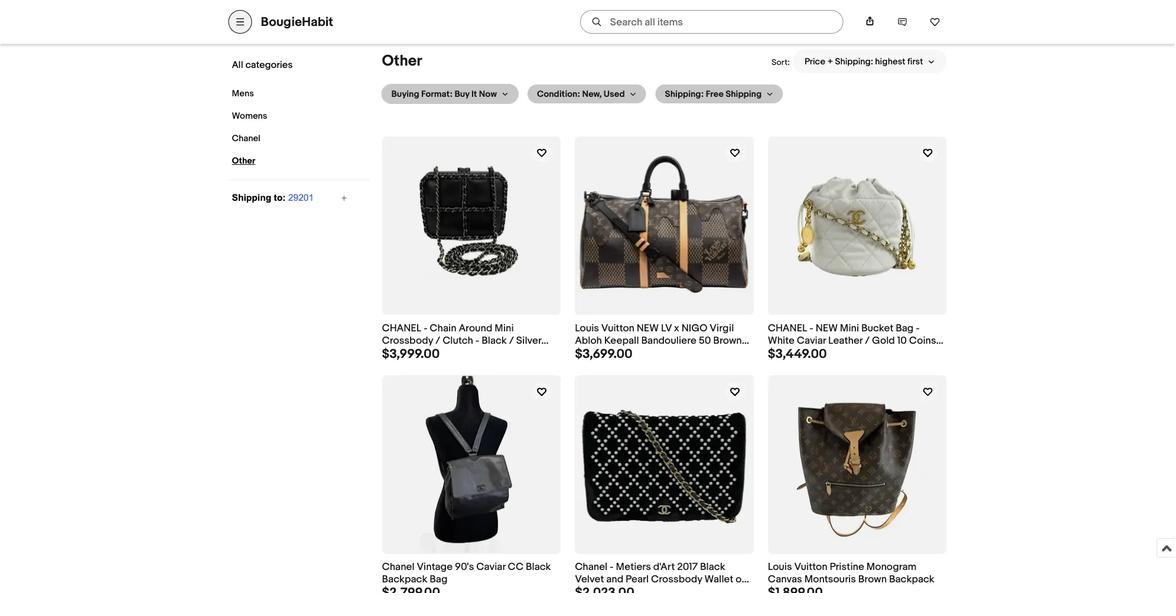Task type: vqa. For each thing, say whether or not it's contained in the screenshot.
Chanel corresponding to Chanel
yes



Task type: describe. For each thing, give the bounding box(es) containing it.
new for $3,699.00
[[637, 322, 659, 335]]

chanel vintage 90's caviar cc black backpack bag
[[382, 561, 551, 586]]

price + shipping: highest first
[[805, 56, 923, 67]]

$3,699.00
[[575, 347, 633, 362]]

buying format: buy it now
[[391, 89, 497, 100]]

brown inside louis vuitton pristine monogram canvas montsouris brown backpack
[[858, 573, 887, 586]]

other tab panel
[[228, 40, 947, 593]]

caviar inside chanel - new mini bucket bag - white caviar leather / gold 10 coins cc crossbody
[[797, 335, 826, 347]]

shipping to: 29201
[[232, 192, 314, 203]]

condition: new, used button
[[528, 85, 646, 104]]

2017
[[677, 561, 698, 574]]

bag inside chanel - chain around mini crossbody / clutch - black / silver leather bag
[[419, 347, 436, 359]]

chanel - metiers d'art 2017 black velvet and pearl crossbody wallet on chain button
[[575, 561, 754, 593]]

it
[[472, 89, 477, 100]]

white
[[768, 335, 795, 347]]

price
[[805, 56, 825, 67]]

chanel - chain around mini crossbody / clutch - black / silver leather bag
[[382, 322, 541, 359]]

louis vuitton new lv x nigo virgil abloh keepall bandouliere 50 brown bag : quick view image
[[576, 141, 753, 311]]

pristine
[[830, 561, 864, 574]]

coins
[[909, 335, 936, 347]]

mens link
[[229, 85, 344, 102]]

mini inside chanel - new mini bucket bag - white caviar leather / gold 10 coins cc crossbody
[[840, 322, 859, 335]]

+
[[827, 56, 833, 67]]

louis vuitton pristine monogram canvas montsouris brown backpack
[[768, 561, 935, 586]]

womens link
[[229, 108, 344, 124]]

bucket
[[861, 322, 894, 335]]

used
[[604, 89, 625, 100]]

and
[[606, 573, 623, 586]]

bag inside chanel - new mini bucket bag - white caviar leather / gold 10 coins cc crossbody
[[896, 322, 914, 335]]

categories button
[[228, 8, 325, 32]]

bougiehabit link
[[261, 14, 333, 30]]

10
[[897, 335, 907, 347]]

clutch
[[443, 335, 473, 347]]

- right 10
[[916, 322, 920, 335]]

brown inside louis vuitton new lv x nigo virgil abloh keepall bandouliere 50 brown bag
[[713, 335, 742, 347]]

$3,449.00
[[768, 347, 827, 362]]

leather inside chanel - new mini bucket bag - white caviar leather / gold 10 coins cc crossbody
[[828, 335, 863, 347]]

canvas
[[768, 573, 802, 586]]

womens
[[232, 111, 267, 121]]

price + shipping: highest first button
[[793, 50, 947, 74]]

chanel - new mini bucket bag - white caviar leather / gold 10 coins cc crossbody
[[768, 322, 936, 359]]

chanel for chanel
[[232, 133, 260, 144]]

new for $3,449.00
[[816, 322, 838, 335]]

vuitton for new
[[601, 322, 635, 335]]

on
[[736, 573, 747, 586]]

other link
[[229, 153, 344, 169]]

chanel - metiers d'art 2017 black velvet and pearl crossbody wallet on chain
[[575, 561, 747, 593]]

- for chanel - new mini bucket bag - white caviar leather / gold 10 coins cc crossbody
[[810, 322, 813, 335]]

new,
[[582, 89, 602, 100]]

29201
[[288, 192, 314, 203]]

black inside chanel - chain around mini crossbody / clutch - black / silver leather bag
[[482, 335, 507, 347]]

chain inside chanel - metiers d'art 2017 black velvet and pearl crossbody wallet on chain
[[575, 586, 602, 593]]

sort:
[[772, 58, 790, 68]]

lv
[[661, 322, 672, 335]]

pearl
[[626, 573, 649, 586]]

black for chanel - metiers d'art 2017 black velvet and pearl crossbody wallet on chain
[[700, 561, 725, 574]]

keepall
[[604, 335, 639, 347]]

around
[[459, 322, 492, 335]]

all categories link
[[229, 56, 348, 74]]

free
[[706, 89, 724, 100]]

bougiehabit
[[261, 14, 333, 30]]

cc inside the chanel vintage 90's caviar cc black backpack bag
[[508, 561, 524, 574]]

0 vertical spatial other
[[382, 52, 422, 71]]

all
[[232, 59, 243, 71]]

save this seller bougie_habit image
[[930, 17, 940, 27]]

- for chanel - metiers d'art 2017 black velvet and pearl crossbody wallet on chain
[[610, 561, 614, 574]]

leather inside chanel - chain around mini crossbody / clutch - black / silver leather bag
[[382, 347, 416, 359]]



Task type: locate. For each thing, give the bounding box(es) containing it.
/ for $3,999.00
[[509, 335, 514, 347]]

abloh
[[575, 335, 602, 347]]

chain inside chanel - chain around mini crossbody / clutch - black / silver leather bag
[[430, 322, 456, 335]]

louis vuitton new lv x nigo virgil abloh keepall bandouliere 50 brown bag button
[[575, 322, 754, 359]]

1 horizontal spatial shipping:
[[835, 56, 873, 67]]

chanel for chanel vintage 90's caviar cc black backpack bag
[[382, 561, 415, 574]]

buying format: buy it now button
[[382, 85, 518, 104]]

0 vertical spatial shipping
[[726, 89, 762, 100]]

new inside louis vuitton new lv x nigo virgil abloh keepall bandouliere 50 brown bag
[[637, 322, 659, 335]]

mini left silver
[[495, 322, 514, 335]]

1 horizontal spatial new
[[816, 322, 838, 335]]

chanel - metiers d'art 2017 black velvet and pearl crossbody wallet on chain : quick view image
[[576, 378, 753, 552]]

shipping: inside popup button
[[665, 89, 704, 100]]

louis up $3,699.00
[[575, 322, 599, 335]]

bag inside louis vuitton new lv x nigo virgil abloh keepall bandouliere 50 brown bag
[[575, 347, 593, 359]]

0 horizontal spatial leather
[[382, 347, 416, 359]]

chain left around in the bottom of the page
[[430, 322, 456, 335]]

0 vertical spatial chain
[[430, 322, 456, 335]]

0 horizontal spatial backpack
[[382, 573, 427, 586]]

first
[[907, 56, 923, 67]]

condition:
[[537, 89, 580, 100]]

- up '$3,449.00'
[[810, 322, 813, 335]]

chanel for $3,999.00
[[382, 322, 421, 335]]

1 horizontal spatial /
[[509, 335, 514, 347]]

chanel for chanel - metiers d'art 2017 black velvet and pearl crossbody wallet on chain
[[575, 561, 608, 574]]

1 horizontal spatial brown
[[858, 573, 887, 586]]

1 vertical spatial shipping:
[[665, 89, 704, 100]]

mens
[[232, 88, 254, 99]]

1 horizontal spatial mini
[[840, 322, 859, 335]]

backpack inside the chanel vintage 90's caviar cc black backpack bag
[[382, 573, 427, 586]]

shipping:
[[835, 56, 873, 67], [665, 89, 704, 100]]

mini
[[495, 322, 514, 335], [840, 322, 859, 335]]

bag right 'gold'
[[896, 322, 914, 335]]

new left lv
[[637, 322, 659, 335]]

shipping: free shipping
[[665, 89, 762, 100]]

louis
[[575, 322, 599, 335], [768, 561, 792, 574]]

other up buying
[[382, 52, 422, 71]]

/ left clutch
[[435, 335, 440, 347]]

chanel for $3,449.00
[[768, 322, 807, 335]]

/ inside chanel - new mini bucket bag - white caviar leather / gold 10 coins cc crossbody
[[865, 335, 870, 347]]

new up '$3,449.00'
[[816, 322, 838, 335]]

1 horizontal spatial louis
[[768, 561, 792, 574]]

crossbody inside chanel - chain around mini crossbody / clutch - black / silver leather bag
[[382, 335, 433, 347]]

crossbody inside chanel - new mini bucket bag - white caviar leather / gold 10 coins cc crossbody
[[786, 347, 837, 359]]

1 vertical spatial caviar
[[476, 561, 506, 574]]

shipping
[[726, 89, 762, 100], [232, 192, 271, 203]]

0 horizontal spatial crossbody
[[382, 335, 433, 347]]

0 vertical spatial vuitton
[[601, 322, 635, 335]]

chanel - chain around mini crossbody / clutch - black / silver leather bag : quick view image
[[383, 138, 560, 314]]

1 horizontal spatial cc
[[768, 347, 784, 359]]

louis inside louis vuitton pristine monogram canvas montsouris brown backpack
[[768, 561, 792, 574]]

louis for louis vuitton pristine monogram canvas montsouris brown backpack
[[768, 561, 792, 574]]

0 vertical spatial caviar
[[797, 335, 826, 347]]

1 horizontal spatial chain
[[575, 586, 602, 593]]

chanel - chain around mini crossbody / clutch - black / silver leather bag button
[[382, 322, 561, 359]]

0 horizontal spatial cc
[[508, 561, 524, 574]]

velvet
[[575, 573, 604, 586]]

caviar right 90's
[[476, 561, 506, 574]]

-
[[424, 322, 427, 335], [810, 322, 813, 335], [916, 322, 920, 335], [475, 335, 479, 347], [610, 561, 614, 574]]

chanel
[[232, 133, 260, 144], [382, 561, 415, 574], [575, 561, 608, 574]]

1 / from the left
[[435, 335, 440, 347]]

1 horizontal spatial shipping
[[726, 89, 762, 100]]

vuitton for pristine
[[794, 561, 828, 574]]

monogram
[[867, 561, 917, 574]]

0 horizontal spatial other
[[232, 156, 255, 166]]

- right clutch
[[475, 335, 479, 347]]

format:
[[421, 89, 453, 100]]

caviar inside the chanel vintage 90's caviar cc black backpack bag
[[476, 561, 506, 574]]

shipping inside popup button
[[726, 89, 762, 100]]

1 vertical spatial brown
[[858, 573, 887, 586]]

2 / from the left
[[509, 335, 514, 347]]

chanel left vintage
[[382, 561, 415, 574]]

wallet
[[705, 573, 733, 586]]

all categories
[[232, 59, 293, 71]]

metiers
[[616, 561, 651, 574]]

crossbody
[[382, 335, 433, 347], [786, 347, 837, 359], [651, 573, 702, 586]]

0 horizontal spatial caviar
[[476, 561, 506, 574]]

brown
[[713, 335, 742, 347], [858, 573, 887, 586]]

brown right montsouris
[[858, 573, 887, 586]]

black inside chanel - metiers d'art 2017 black velvet and pearl crossbody wallet on chain
[[700, 561, 725, 574]]

chanel vintage 90's caviar cc black backpack bag button
[[382, 561, 561, 586]]

1 vertical spatial other
[[232, 156, 255, 166]]

0 horizontal spatial brown
[[713, 335, 742, 347]]

bag
[[896, 322, 914, 335], [419, 347, 436, 359], [575, 347, 593, 359], [430, 573, 448, 586]]

mini left bucket
[[840, 322, 859, 335]]

brown right "50"
[[713, 335, 742, 347]]

Search all items field
[[580, 10, 843, 34]]

louis right on
[[768, 561, 792, 574]]

1 horizontal spatial other
[[382, 52, 422, 71]]

1 vertical spatial cc
[[508, 561, 524, 574]]

1 chanel from the left
[[382, 322, 421, 335]]

other
[[382, 52, 422, 71], [232, 156, 255, 166]]

2 horizontal spatial crossbody
[[786, 347, 837, 359]]

1 vertical spatial louis
[[768, 561, 792, 574]]

0 vertical spatial louis
[[575, 322, 599, 335]]

2 mini from the left
[[840, 322, 859, 335]]

shipping: inside popup button
[[835, 56, 873, 67]]

2 new from the left
[[816, 322, 838, 335]]

black left silver
[[482, 335, 507, 347]]

/ for $3,449.00
[[865, 335, 870, 347]]

virgil
[[710, 322, 734, 335]]

1 horizontal spatial black
[[526, 561, 551, 574]]

mini inside chanel - chain around mini crossbody / clutch - black / silver leather bag
[[495, 322, 514, 335]]

1 vertical spatial vuitton
[[794, 561, 828, 574]]

1 horizontal spatial chanel
[[382, 561, 415, 574]]

chanel up $3,999.00
[[382, 322, 421, 335]]

2 horizontal spatial black
[[700, 561, 725, 574]]

0 horizontal spatial black
[[482, 335, 507, 347]]

0 vertical spatial cc
[[768, 347, 784, 359]]

new inside chanel - new mini bucket bag - white caviar leather / gold 10 coins cc crossbody
[[816, 322, 838, 335]]

tab list
[[343, 9, 364, 31]]

backpack inside louis vuitton pristine monogram canvas montsouris brown backpack
[[889, 573, 935, 586]]

1 vertical spatial shipping
[[232, 192, 271, 203]]

louis vuitton new lv x nigo virgil abloh keepall bandouliere 50 brown bag
[[575, 322, 742, 359]]

shipping: free shipping button
[[656, 85, 783, 104]]

black inside the chanel vintage 90's caviar cc black backpack bag
[[526, 561, 551, 574]]

caviar right white on the right bottom
[[797, 335, 826, 347]]

1 horizontal spatial leather
[[828, 335, 863, 347]]

2 horizontal spatial chanel
[[575, 561, 608, 574]]

2 horizontal spatial /
[[865, 335, 870, 347]]

vuitton inside louis vuitton pristine monogram canvas montsouris brown backpack
[[794, 561, 828, 574]]

1 horizontal spatial backpack
[[889, 573, 935, 586]]

caviar
[[797, 335, 826, 347], [476, 561, 506, 574]]

0 horizontal spatial shipping:
[[665, 89, 704, 100]]

shipping: right +
[[835, 56, 873, 67]]

gold
[[872, 335, 895, 347]]

1 new from the left
[[637, 322, 659, 335]]

montsouris
[[804, 573, 856, 586]]

1 horizontal spatial caviar
[[797, 335, 826, 347]]

bandouliere
[[641, 335, 697, 347]]

chanel inside chanel - new mini bucket bag - white caviar leather / gold 10 coins cc crossbody
[[768, 322, 807, 335]]

nigo
[[682, 322, 708, 335]]

d'art
[[653, 561, 675, 574]]

louis vuitton pristine monogram canvas montsouris brown backpack : quick view image
[[769, 376, 946, 554]]

backpack
[[382, 573, 427, 586], [889, 573, 935, 586]]

0 horizontal spatial shipping
[[232, 192, 271, 203]]

chain left and
[[575, 586, 602, 593]]

0 horizontal spatial /
[[435, 335, 440, 347]]

to:
[[274, 192, 286, 203]]

3 / from the left
[[865, 335, 870, 347]]

shipping: left free
[[665, 89, 704, 100]]

bag left 90's
[[430, 573, 448, 586]]

chanel left 'metiers'
[[575, 561, 608, 574]]

silver
[[516, 335, 541, 347]]

louis inside louis vuitton new lv x nigo virgil abloh keepall bandouliere 50 brown bag
[[575, 322, 599, 335]]

buying
[[391, 89, 419, 100]]

cc
[[768, 347, 784, 359], [508, 561, 524, 574]]

- up $3,999.00
[[424, 322, 427, 335]]

$3,999.00
[[382, 347, 440, 362]]

chanel inside chanel - metiers d'art 2017 black velvet and pearl crossbody wallet on chain
[[575, 561, 608, 574]]

chanel up '$3,449.00'
[[768, 322, 807, 335]]

vuitton
[[601, 322, 635, 335], [794, 561, 828, 574]]

0 horizontal spatial mini
[[495, 322, 514, 335]]

chanel
[[382, 322, 421, 335], [768, 322, 807, 335]]

categories
[[261, 14, 307, 25]]

0 vertical spatial shipping:
[[835, 56, 873, 67]]

new
[[637, 322, 659, 335], [816, 322, 838, 335]]

1 horizontal spatial vuitton
[[794, 561, 828, 574]]

0 horizontal spatial chanel
[[382, 322, 421, 335]]

bag left clutch
[[419, 347, 436, 359]]

black
[[482, 335, 507, 347], [526, 561, 551, 574], [700, 561, 725, 574]]

louis vuitton pristine monogram canvas montsouris brown backpack button
[[768, 561, 947, 586]]

2 chanel from the left
[[768, 322, 807, 335]]

shipping left the to:
[[232, 192, 271, 203]]

shipping right free
[[726, 89, 762, 100]]

x
[[674, 322, 679, 335]]

- inside chanel - metiers d'art 2017 black velvet and pearl crossbody wallet on chain
[[610, 561, 614, 574]]

buy
[[455, 89, 470, 100]]

1 mini from the left
[[495, 322, 514, 335]]

0 horizontal spatial louis
[[575, 322, 599, 335]]

0 horizontal spatial new
[[637, 322, 659, 335]]

chanel down womens
[[232, 133, 260, 144]]

highest
[[875, 56, 905, 67]]

chanel link
[[229, 130, 344, 147]]

categories
[[245, 59, 293, 71]]

cc inside chanel - new mini bucket bag - white caviar leather / gold 10 coins cc crossbody
[[768, 347, 784, 359]]

0 vertical spatial brown
[[713, 335, 742, 347]]

1 vertical spatial chain
[[575, 586, 602, 593]]

- for chanel - chain around mini crossbody / clutch - black / silver leather bag
[[424, 322, 427, 335]]

chanel - new mini bucket bag - white caviar leather / gold 10 coins cc crossbody button
[[768, 322, 947, 359]]

condition: new, used
[[537, 89, 625, 100]]

chanel inside chanel - chain around mini crossbody / clutch - black / silver leather bag
[[382, 322, 421, 335]]

0 horizontal spatial vuitton
[[601, 322, 635, 335]]

vintage
[[417, 561, 453, 574]]

50
[[699, 335, 711, 347]]

1 backpack from the left
[[382, 573, 427, 586]]

now
[[479, 89, 497, 100]]

crossbody inside chanel - metiers d'art 2017 black velvet and pearl crossbody wallet on chain
[[651, 573, 702, 586]]

1 horizontal spatial chanel
[[768, 322, 807, 335]]

vuitton up $3,699.00
[[601, 322, 635, 335]]

/
[[435, 335, 440, 347], [509, 335, 514, 347], [865, 335, 870, 347]]

bag left "keepall"
[[575, 347, 593, 359]]

black right the 2017
[[700, 561, 725, 574]]

/ left silver
[[509, 335, 514, 347]]

chanel vintage 90's caviar cc black backpack bag : quick view image
[[383, 376, 560, 554]]

1 horizontal spatial crossbody
[[651, 573, 702, 586]]

vuitton inside louis vuitton new lv x nigo virgil abloh keepall bandouliere 50 brown bag
[[601, 322, 635, 335]]

/ left 'gold'
[[865, 335, 870, 347]]

black left velvet
[[526, 561, 551, 574]]

90's
[[455, 561, 474, 574]]

2 backpack from the left
[[889, 573, 935, 586]]

louis for louis vuitton new lv x nigo virgil abloh keepall bandouliere 50 brown bag
[[575, 322, 599, 335]]

leather
[[828, 335, 863, 347], [382, 347, 416, 359]]

- left 'metiers'
[[610, 561, 614, 574]]

chanel - new mini bucket bag - white caviar leather / gold 10 coins cc crossbody : quick view image
[[769, 138, 946, 315]]

black for chanel vintage 90's caviar cc black backpack bag
[[526, 561, 551, 574]]

0 horizontal spatial chain
[[430, 322, 456, 335]]

vuitton left pristine
[[794, 561, 828, 574]]

chanel inside the chanel vintage 90's caviar cc black backpack bag
[[382, 561, 415, 574]]

tab
[[343, 9, 364, 31]]

0 horizontal spatial chanel
[[232, 133, 260, 144]]

other down womens
[[232, 156, 255, 166]]

chain
[[430, 322, 456, 335], [575, 586, 602, 593]]

bag inside the chanel vintage 90's caviar cc black backpack bag
[[430, 573, 448, 586]]



